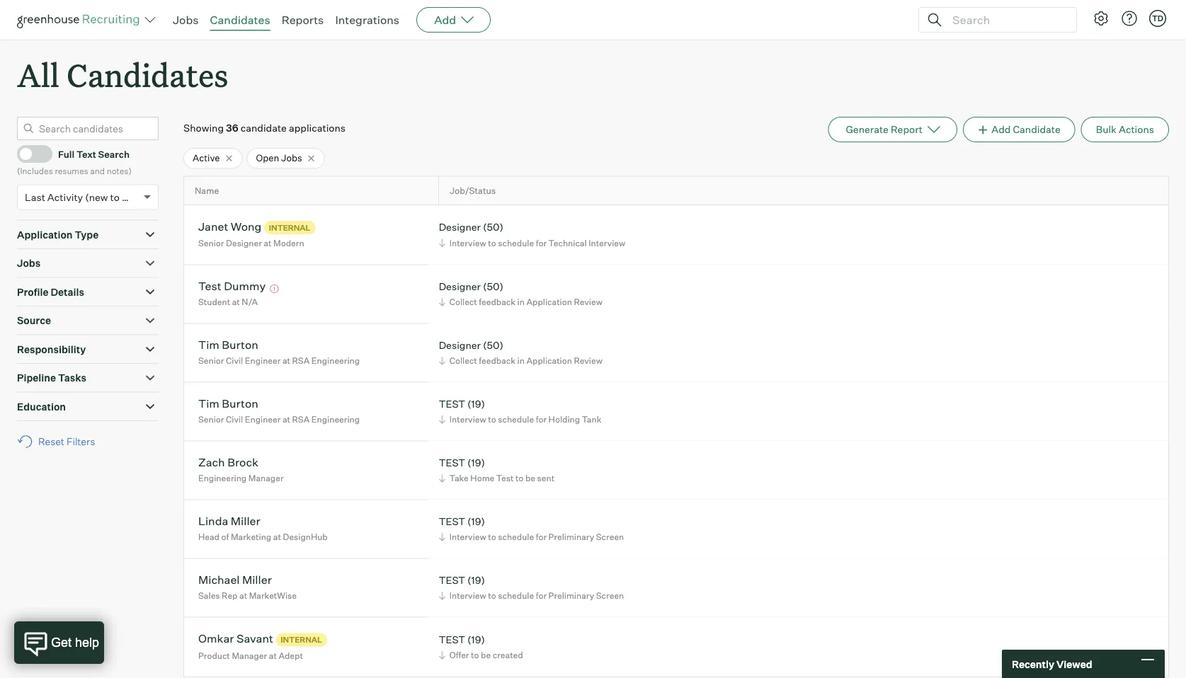 Task type: locate. For each thing, give the bounding box(es) containing it.
internal
[[269, 223, 311, 233], [281, 636, 322, 645]]

0 vertical spatial (50)
[[483, 221, 504, 233]]

schedule for tim burton
[[498, 415, 534, 425]]

jobs right 'open'
[[281, 152, 302, 164]]

collect
[[450, 297, 477, 308], [450, 356, 477, 366]]

feedback for student at n/a
[[479, 297, 516, 308]]

2 screen from the top
[[596, 591, 624, 602]]

review
[[574, 297, 603, 308], [574, 356, 603, 366]]

engineer for designer (50)
[[245, 356, 281, 366]]

interview for tim burton
[[450, 415, 486, 425]]

1 civil from the top
[[226, 356, 243, 366]]

candidates down jobs link
[[67, 54, 228, 96]]

1 vertical spatial preliminary
[[549, 591, 595, 602]]

2 collect from the top
[[450, 356, 477, 366]]

jobs left candidates "link"
[[173, 13, 199, 27]]

2 tim burton senior civil engineer at rsa engineering from the top
[[198, 397, 360, 425]]

td button
[[1150, 10, 1167, 27]]

1 vertical spatial burton
[[222, 397, 258, 411]]

jobs link
[[173, 13, 199, 27]]

collect feedback in application review link down "interview to schedule for technical interview" link
[[437, 296, 606, 309]]

interview to schedule for technical interview link
[[437, 236, 629, 250]]

schedule
[[498, 238, 534, 248], [498, 415, 534, 425], [498, 532, 534, 543], [498, 591, 534, 602]]

generate report button
[[829, 117, 958, 143]]

collect feedback in application review link up test (19) interview to schedule for holding tank
[[437, 354, 606, 368]]

1 vertical spatial screen
[[596, 591, 624, 602]]

2 in from the top
[[518, 356, 525, 366]]

collect feedback in application review link
[[437, 296, 606, 309], [437, 354, 606, 368]]

0 vertical spatial rsa
[[292, 356, 310, 366]]

tim burton senior civil engineer at rsa engineering for test
[[198, 397, 360, 425]]

candidate reports are now available! apply filters and select "view in app" element
[[829, 117, 958, 143]]

interview inside test (19) interview to schedule for holding tank
[[450, 415, 486, 425]]

1 vertical spatial manager
[[232, 651, 267, 662]]

tim
[[198, 338, 220, 352], [198, 397, 220, 411]]

created
[[493, 650, 523, 661]]

0 vertical spatial candidates
[[210, 13, 270, 27]]

1 test from the top
[[439, 398, 466, 410]]

2 feedback from the top
[[479, 356, 516, 366]]

profile details
[[17, 286, 84, 298]]

2 test from the top
[[439, 457, 466, 469]]

review up tank
[[574, 356, 603, 366]]

linda miller head of marketing at designhub
[[198, 515, 328, 543]]

interview to schedule for preliminary screen link up created
[[437, 590, 628, 603]]

offer
[[450, 650, 469, 661]]

omkar savant link
[[198, 632, 273, 648]]

0 vertical spatial collect feedback in application review link
[[437, 296, 606, 309]]

to
[[110, 191, 120, 203], [488, 238, 496, 248], [488, 415, 496, 425], [516, 473, 524, 484], [488, 532, 496, 543], [488, 591, 496, 602], [471, 650, 479, 661]]

0 vertical spatial internal
[[269, 223, 311, 233]]

0 horizontal spatial be
[[481, 650, 491, 661]]

1 vertical spatial feedback
[[479, 356, 516, 366]]

(19) up home
[[468, 457, 485, 469]]

add button
[[417, 7, 491, 33]]

2 test (19) interview to schedule for preliminary screen from the top
[[439, 574, 624, 602]]

candidates link
[[210, 13, 270, 27]]

tim burton link down student at n/a
[[198, 338, 258, 354]]

internal up adept
[[281, 636, 322, 645]]

test (19) interview to schedule for preliminary screen
[[439, 516, 624, 543], [439, 574, 624, 602]]

1 burton from the top
[[222, 338, 258, 352]]

janet wong
[[198, 219, 262, 234]]

miller for michael miller
[[242, 573, 272, 587]]

student at n/a
[[198, 297, 258, 308]]

1 collect feedback in application review link from the top
[[437, 296, 606, 309]]

2 (19) from the top
[[468, 457, 485, 469]]

schedule down the take home test to be sent link
[[498, 532, 534, 543]]

bulk actions link
[[1082, 117, 1170, 143]]

in for senior civil engineer at rsa engineering
[[518, 356, 525, 366]]

0 vertical spatial collect
[[450, 297, 477, 308]]

1 preliminary from the top
[[549, 532, 595, 543]]

0 vertical spatial test (19) interview to schedule for preliminary screen
[[439, 516, 624, 543]]

1 screen from the top
[[596, 532, 624, 543]]

0 vertical spatial tim burton link
[[198, 338, 258, 354]]

senior down janet
[[198, 238, 224, 249]]

and
[[90, 166, 105, 176]]

full text search (includes resumes and notes)
[[17, 148, 132, 176]]

interview to schedule for preliminary screen link down sent at the bottom of the page
[[437, 531, 628, 544]]

1 vertical spatial civil
[[226, 415, 243, 425]]

3 (19) from the top
[[468, 516, 485, 528]]

application for student at n/a
[[527, 297, 572, 308]]

interview down take
[[450, 532, 486, 543]]

engineer
[[245, 356, 281, 366], [245, 415, 281, 425]]

1 designer (50) collect feedback in application review from the top
[[439, 280, 603, 308]]

jobs up "profile"
[[17, 257, 41, 270]]

test inside "test (19) offer to be created"
[[439, 634, 466, 646]]

add for add
[[434, 13, 456, 27]]

1 in from the top
[[518, 297, 525, 308]]

schedule inside the designer (50) interview to schedule for technical interview
[[498, 238, 534, 248]]

1 test (19) interview to schedule for preliminary screen from the top
[[439, 516, 624, 543]]

1 tim burton senior civil engineer at rsa engineering from the top
[[198, 338, 360, 366]]

1 schedule from the top
[[498, 238, 534, 248]]

to right offer
[[471, 650, 479, 661]]

burton up brock
[[222, 397, 258, 411]]

internal for omkar savant
[[281, 636, 322, 645]]

application type
[[17, 229, 99, 241]]

1 vertical spatial collect
[[450, 356, 477, 366]]

interview right technical
[[589, 238, 626, 248]]

responsibility
[[17, 343, 86, 356]]

for for michael miller
[[536, 591, 547, 602]]

integrations link
[[335, 13, 400, 27]]

0 horizontal spatial add
[[434, 13, 456, 27]]

(50) inside the designer (50) interview to schedule for technical interview
[[483, 221, 504, 233]]

actions
[[1119, 123, 1155, 136]]

tim burton link for designer
[[198, 338, 258, 354]]

2 tim burton link from the top
[[198, 397, 258, 413]]

engineer down n/a
[[245, 356, 281, 366]]

1 vertical spatial collect feedback in application review link
[[437, 354, 606, 368]]

0 horizontal spatial jobs
[[17, 257, 41, 270]]

all candidates
[[17, 54, 228, 96]]

2 for from the top
[[536, 415, 547, 425]]

1 vertical spatial add
[[992, 123, 1011, 136]]

(19) up interview to schedule for holding tank "link"
[[468, 398, 485, 410]]

full
[[58, 148, 75, 160]]

0 vertical spatial designer (50) collect feedback in application review
[[439, 280, 603, 308]]

senior down student
[[198, 356, 224, 366]]

engineer up brock
[[245, 415, 281, 425]]

4 (19) from the top
[[468, 574, 485, 587]]

1 horizontal spatial test
[[497, 473, 514, 484]]

0 vertical spatial manager
[[249, 473, 284, 484]]

1 vertical spatial application
[[527, 297, 572, 308]]

2 civil from the top
[[226, 415, 243, 425]]

1 vertical spatial in
[[518, 356, 525, 366]]

tim burton senior civil engineer at rsa engineering down n/a
[[198, 338, 360, 366]]

test
[[198, 279, 222, 293], [497, 473, 514, 484]]

tim down student
[[198, 338, 220, 352]]

3 test from the top
[[439, 516, 466, 528]]

0 vertical spatial jobs
[[173, 13, 199, 27]]

(19) for michael miller
[[468, 574, 485, 587]]

1 vertical spatial interview to schedule for preliminary screen link
[[437, 590, 628, 603]]

generate
[[846, 123, 889, 136]]

1 vertical spatial (50)
[[483, 280, 504, 293]]

4 schedule from the top
[[498, 591, 534, 602]]

designer (50) collect feedback in application review
[[439, 280, 603, 308], [439, 339, 603, 366]]

text
[[76, 148, 96, 160]]

1 vertical spatial test (19) interview to schedule for preliminary screen
[[439, 574, 624, 602]]

2 vertical spatial jobs
[[17, 257, 41, 270]]

1 vertical spatial rsa
[[292, 415, 310, 425]]

1 vertical spatial engineer
[[245, 415, 281, 425]]

2 collect feedback in application review link from the top
[[437, 354, 606, 368]]

designer (50) collect feedback in application review up test (19) interview to schedule for holding tank
[[439, 339, 603, 366]]

add
[[434, 13, 456, 27], [992, 123, 1011, 136]]

(19) up "test (19) offer to be created"
[[468, 574, 485, 587]]

application down "interview to schedule for technical interview" link
[[527, 297, 572, 308]]

collect for student at n/a
[[450, 297, 477, 308]]

to down the job/status
[[488, 238, 496, 248]]

4 for from the top
[[536, 591, 547, 602]]

application up test (19) interview to schedule for holding tank
[[527, 356, 572, 366]]

interview up test (19) take home test to be sent
[[450, 415, 486, 425]]

0 vertical spatial civil
[[226, 356, 243, 366]]

(50) for test dummy
[[483, 280, 504, 293]]

viewed
[[1057, 658, 1093, 671]]

test inside test (19) take home test to be sent
[[439, 457, 466, 469]]

0 vertical spatial engineer
[[245, 356, 281, 366]]

0 vertical spatial preliminary
[[549, 532, 595, 543]]

3 for from the top
[[536, 532, 547, 543]]

2 vertical spatial application
[[527, 356, 572, 366]]

1 for from the top
[[536, 238, 547, 248]]

for inside test (19) interview to schedule for holding tank
[[536, 415, 547, 425]]

miller up the marketing
[[231, 515, 260, 529]]

0 vertical spatial burton
[[222, 338, 258, 352]]

(19) inside test (19) take home test to be sent
[[468, 457, 485, 469]]

0 vertical spatial test
[[198, 279, 222, 293]]

schedule left holding
[[498, 415, 534, 425]]

be inside "test (19) offer to be created"
[[481, 650, 491, 661]]

1 review from the top
[[574, 297, 603, 308]]

2 (50) from the top
[[483, 280, 504, 293]]

2 vertical spatial senior
[[198, 415, 224, 425]]

1 horizontal spatial be
[[526, 473, 536, 484]]

0 vertical spatial tim
[[198, 338, 220, 352]]

1 vertical spatial be
[[481, 650, 491, 661]]

2 designer (50) collect feedback in application review from the top
[[439, 339, 603, 366]]

2 rsa from the top
[[292, 415, 310, 425]]

designer (50) collect feedback in application review down "interview to schedule for technical interview" link
[[439, 280, 603, 308]]

interview to schedule for preliminary screen link
[[437, 531, 628, 544], [437, 590, 628, 603]]

designer inside the designer (50) interview to schedule for technical interview
[[439, 221, 481, 233]]

tim burton link
[[198, 338, 258, 354], [198, 397, 258, 413]]

be left sent at the bottom of the page
[[526, 473, 536, 484]]

1 (19) from the top
[[468, 398, 485, 410]]

1 vertical spatial engineering
[[312, 415, 360, 425]]

1 vertical spatial review
[[574, 356, 603, 366]]

manager down brock
[[249, 473, 284, 484]]

1 feedback from the top
[[479, 297, 516, 308]]

interview
[[450, 238, 486, 248], [589, 238, 626, 248], [450, 415, 486, 425], [450, 532, 486, 543], [450, 591, 486, 602]]

last activity (new to old) option
[[25, 191, 140, 203]]

1 vertical spatial designer (50) collect feedback in application review
[[439, 339, 603, 366]]

(19) up offer to be created link
[[468, 634, 485, 646]]

to down the take home test to be sent link
[[488, 532, 496, 543]]

senior up zach
[[198, 415, 224, 425]]

candidates right jobs link
[[210, 13, 270, 27]]

candidates
[[210, 13, 270, 27], [67, 54, 228, 96]]

tim up zach
[[198, 397, 220, 411]]

review down technical
[[574, 297, 603, 308]]

2 engineer from the top
[[245, 415, 281, 425]]

to left sent at the bottom of the page
[[516, 473, 524, 484]]

feedback up test (19) interview to schedule for holding tank
[[479, 356, 516, 366]]

2 interview to schedule for preliminary screen link from the top
[[437, 590, 628, 603]]

5 test from the top
[[439, 634, 466, 646]]

(19) for zach brock
[[468, 457, 485, 469]]

test up student
[[198, 279, 222, 293]]

civil down student at n/a
[[226, 356, 243, 366]]

0 vertical spatial be
[[526, 473, 536, 484]]

tim burton senior civil engineer at rsa engineering up brock
[[198, 397, 360, 425]]

schedule for michael miller
[[498, 591, 534, 602]]

1 vertical spatial tim
[[198, 397, 220, 411]]

(19) inside test (19) interview to schedule for holding tank
[[468, 398, 485, 410]]

1 vertical spatial miller
[[242, 573, 272, 587]]

manager
[[249, 473, 284, 484], [232, 651, 267, 662]]

1 vertical spatial senior
[[198, 356, 224, 366]]

civil up brock
[[226, 415, 243, 425]]

3 senior from the top
[[198, 415, 224, 425]]

2 senior from the top
[[198, 356, 224, 366]]

head
[[198, 532, 220, 543]]

test inside test (19) interview to schedule for holding tank
[[439, 398, 466, 410]]

1 engineer from the top
[[245, 356, 281, 366]]

for
[[536, 238, 547, 248], [536, 415, 547, 425], [536, 532, 547, 543], [536, 591, 547, 602]]

applications
[[289, 122, 346, 134]]

2 review from the top
[[574, 356, 603, 366]]

schedule up created
[[498, 591, 534, 602]]

manager down savant
[[232, 651, 267, 662]]

for inside the designer (50) interview to schedule for technical interview
[[536, 238, 547, 248]]

2 schedule from the top
[[498, 415, 534, 425]]

add inside popup button
[[434, 13, 456, 27]]

internal for janet wong
[[269, 223, 311, 233]]

last
[[25, 191, 45, 203]]

be left created
[[481, 650, 491, 661]]

sent
[[537, 473, 555, 484]]

senior for designer (50)
[[198, 356, 224, 366]]

at inside michael miller sales rep at marketwise
[[240, 591, 247, 602]]

bulk
[[1097, 123, 1117, 136]]

0 vertical spatial tim burton senior civil engineer at rsa engineering
[[198, 338, 360, 366]]

schedule inside test (19) interview to schedule for holding tank
[[498, 415, 534, 425]]

senior
[[198, 238, 224, 249], [198, 356, 224, 366], [198, 415, 224, 425]]

add for add candidate
[[992, 123, 1011, 136]]

0 vertical spatial miller
[[231, 515, 260, 529]]

1 collect from the top
[[450, 297, 477, 308]]

designer (50) collect feedback in application review for student at n/a
[[439, 280, 603, 308]]

tim burton link up zach brock link
[[198, 397, 258, 413]]

internal up modern
[[269, 223, 311, 233]]

in up test (19) interview to schedule for holding tank
[[518, 356, 525, 366]]

miller up marketwise
[[242, 573, 272, 587]]

zach brock engineering manager
[[198, 456, 284, 484]]

0 vertical spatial feedback
[[479, 297, 516, 308]]

test for michael miller
[[439, 574, 466, 587]]

add candidate
[[992, 123, 1061, 136]]

designer (50) collect feedback in application review for senior civil engineer at rsa engineering
[[439, 339, 603, 366]]

2 preliminary from the top
[[549, 591, 595, 602]]

interview up "test (19) offer to be created"
[[450, 591, 486, 602]]

omkar
[[198, 632, 234, 646]]

1 tim burton link from the top
[[198, 338, 258, 354]]

rsa
[[292, 356, 310, 366], [292, 415, 310, 425]]

interview to schedule for preliminary screen link for michael miller
[[437, 590, 628, 603]]

michael miller link
[[198, 573, 272, 590]]

0 vertical spatial review
[[574, 297, 603, 308]]

Search text field
[[949, 10, 1064, 30]]

5 (19) from the top
[[468, 634, 485, 646]]

0 vertical spatial add
[[434, 13, 456, 27]]

recently
[[1012, 658, 1055, 671]]

open
[[256, 152, 279, 164]]

test (19) offer to be created
[[439, 634, 523, 661]]

3 schedule from the top
[[498, 532, 534, 543]]

active
[[193, 152, 220, 164]]

reports link
[[282, 13, 324, 27]]

1 interview to schedule for preliminary screen link from the top
[[437, 531, 628, 544]]

to up test (19) take home test to be sent
[[488, 415, 496, 425]]

1 vertical spatial internal
[[281, 636, 322, 645]]

wong
[[231, 219, 262, 234]]

1 vertical spatial tim burton link
[[198, 397, 258, 413]]

1 tim from the top
[[198, 338, 220, 352]]

burton for test
[[222, 397, 258, 411]]

filters
[[67, 436, 95, 448]]

schedule left technical
[[498, 238, 534, 248]]

in down "interview to schedule for technical interview" link
[[518, 297, 525, 308]]

0 vertical spatial engineering
[[312, 356, 360, 366]]

take home test to be sent link
[[437, 472, 558, 485]]

2 burton from the top
[[222, 397, 258, 411]]

1 horizontal spatial add
[[992, 123, 1011, 136]]

be inside test (19) take home test to be sent
[[526, 473, 536, 484]]

n/a
[[242, 297, 258, 308]]

1 vertical spatial jobs
[[281, 152, 302, 164]]

1 vertical spatial test
[[497, 473, 514, 484]]

application down last
[[17, 229, 73, 241]]

test right home
[[497, 473, 514, 484]]

2 vertical spatial engineering
[[198, 473, 247, 484]]

miller inside michael miller sales rep at marketwise
[[242, 573, 272, 587]]

jobs
[[173, 13, 199, 27], [281, 152, 302, 164], [17, 257, 41, 270]]

burton down n/a
[[222, 338, 258, 352]]

review for senior civil engineer at rsa engineering
[[574, 356, 603, 366]]

feedback down "interview to schedule for technical interview" link
[[479, 297, 516, 308]]

0 vertical spatial interview to schedule for preliminary screen link
[[437, 531, 628, 544]]

2 vertical spatial (50)
[[483, 339, 504, 352]]

(50)
[[483, 221, 504, 233], [483, 280, 504, 293], [483, 339, 504, 352]]

(19) down home
[[468, 516, 485, 528]]

1 vertical spatial tim burton senior civil engineer at rsa engineering
[[198, 397, 360, 425]]

2 tim from the top
[[198, 397, 220, 411]]

2 horizontal spatial jobs
[[281, 152, 302, 164]]

be
[[526, 473, 536, 484], [481, 650, 491, 661]]

miller inside linda miller head of marketing at designhub
[[231, 515, 260, 529]]

interview for linda miller
[[450, 532, 486, 543]]

collect for senior civil engineer at rsa engineering
[[450, 356, 477, 366]]

0 vertical spatial screen
[[596, 532, 624, 543]]

tim for designer
[[198, 338, 220, 352]]

0 vertical spatial senior
[[198, 238, 224, 249]]

interview down the job/status
[[450, 238, 486, 248]]

4 test from the top
[[439, 574, 466, 587]]

0 vertical spatial in
[[518, 297, 525, 308]]

(new
[[85, 191, 108, 203]]

1 (50) from the top
[[483, 221, 504, 233]]

michael miller sales rep at marketwise
[[198, 573, 297, 602]]

1 rsa from the top
[[292, 356, 310, 366]]

screen for michael miller
[[596, 591, 624, 602]]

in
[[518, 297, 525, 308], [518, 356, 525, 366]]



Task type: describe. For each thing, give the bounding box(es) containing it.
job/status
[[450, 185, 496, 196]]

engineer for test (19)
[[245, 415, 281, 425]]

sales
[[198, 591, 220, 602]]

engineering for designer (50)
[[312, 356, 360, 366]]

(50) for janet wong
[[483, 221, 504, 233]]

add candidate link
[[964, 117, 1076, 143]]

holding
[[549, 415, 580, 425]]

rsa for designer (50)
[[292, 356, 310, 366]]

linda
[[198, 515, 228, 529]]

(19) for tim burton
[[468, 398, 485, 410]]

manager inside zach brock engineering manager
[[249, 473, 284, 484]]

home
[[471, 473, 495, 484]]

configure image
[[1093, 10, 1110, 27]]

test dummy
[[198, 279, 266, 293]]

old)
[[122, 191, 140, 203]]

test for zach brock
[[439, 457, 466, 469]]

candidate
[[241, 122, 287, 134]]

designer (50) interview to schedule for technical interview
[[439, 221, 626, 248]]

preliminary for linda miller
[[549, 532, 595, 543]]

3 (50) from the top
[[483, 339, 504, 352]]

greenhouse recruiting image
[[17, 11, 145, 28]]

student
[[198, 297, 230, 308]]

at inside linda miller head of marketing at designhub
[[273, 532, 281, 543]]

checkmark image
[[23, 149, 34, 158]]

marketing
[[231, 532, 272, 543]]

of
[[221, 532, 229, 543]]

reset filters
[[38, 436, 95, 448]]

modern
[[274, 238, 304, 249]]

reset
[[38, 436, 64, 448]]

collect feedback in application review link for senior civil engineer at rsa engineering
[[437, 354, 606, 368]]

engineering inside zach brock engineering manager
[[198, 473, 247, 484]]

reports
[[282, 13, 324, 27]]

tim for test
[[198, 397, 220, 411]]

36
[[226, 122, 239, 134]]

test (19) interview to schedule for holding tank
[[439, 398, 602, 425]]

all
[[17, 54, 59, 96]]

recently viewed
[[1012, 658, 1093, 671]]

test (19) take home test to be sent
[[439, 457, 555, 484]]

last activity (new to old)
[[25, 191, 140, 203]]

designer for senior designer at modern
[[439, 221, 481, 233]]

test (19) interview to schedule for preliminary screen for linda miller
[[439, 516, 624, 543]]

burton for designer
[[222, 338, 258, 352]]

test for linda miller
[[439, 516, 466, 528]]

profile
[[17, 286, 49, 298]]

rsa for test (19)
[[292, 415, 310, 425]]

interview to schedule for preliminary screen link for linda miller
[[437, 531, 628, 544]]

dummy
[[224, 279, 266, 293]]

offer to be created link
[[437, 649, 527, 662]]

source
[[17, 315, 51, 327]]

brock
[[228, 456, 259, 470]]

candidate
[[1014, 123, 1061, 136]]

schedule for linda miller
[[498, 532, 534, 543]]

1 vertical spatial candidates
[[67, 54, 228, 96]]

open jobs
[[256, 152, 302, 164]]

tasks
[[58, 372, 87, 385]]

senior designer at modern
[[198, 238, 304, 249]]

(19) for linda miller
[[468, 516, 485, 528]]

for for linda miller
[[536, 532, 547, 543]]

review for student at n/a
[[574, 297, 603, 308]]

reset filters button
[[17, 429, 102, 455]]

generate report
[[846, 123, 923, 136]]

bulk actions
[[1097, 123, 1155, 136]]

test inside test (19) take home test to be sent
[[497, 473, 514, 484]]

linda miller link
[[198, 515, 260, 531]]

0 vertical spatial application
[[17, 229, 73, 241]]

interview for michael miller
[[450, 591, 486, 602]]

Search candidates field
[[17, 117, 159, 140]]

name
[[195, 185, 219, 196]]

0 horizontal spatial test
[[198, 279, 222, 293]]

collect feedback in application review link for student at n/a
[[437, 296, 606, 309]]

resumes
[[55, 166, 88, 176]]

report
[[891, 123, 923, 136]]

take
[[450, 473, 469, 484]]

product manager at adept
[[198, 651, 303, 662]]

miller for linda miller
[[231, 515, 260, 529]]

tim burton senior civil engineer at rsa engineering for designer
[[198, 338, 360, 366]]

integrations
[[335, 13, 400, 27]]

1 senior from the top
[[198, 238, 224, 249]]

to inside the designer (50) interview to schedule for technical interview
[[488, 238, 496, 248]]

marketwise
[[249, 591, 297, 602]]

preliminary for michael miller
[[549, 591, 595, 602]]

activity
[[47, 191, 83, 203]]

savant
[[237, 632, 273, 646]]

zach brock link
[[198, 456, 259, 472]]

to inside test (19) take home test to be sent
[[516, 473, 524, 484]]

michael
[[198, 573, 240, 587]]

designer for student at n/a
[[439, 280, 481, 293]]

pipeline tasks
[[17, 372, 87, 385]]

designhub
[[283, 532, 328, 543]]

civil for designer (50)
[[226, 356, 243, 366]]

to inside test (19) interview to schedule for holding tank
[[488, 415, 496, 425]]

test dummy link
[[198, 279, 266, 296]]

tim burton link for test
[[198, 397, 258, 413]]

feedback for senior civil engineer at rsa engineering
[[479, 356, 516, 366]]

to up "test (19) offer to be created"
[[488, 591, 496, 602]]

for for tim burton
[[536, 415, 547, 425]]

designer for senior civil engineer at rsa engineering
[[439, 339, 481, 352]]

senior for test (19)
[[198, 415, 224, 425]]

test (19) interview to schedule for preliminary screen for michael miller
[[439, 574, 624, 602]]

1 horizontal spatial jobs
[[173, 13, 199, 27]]

engineering for test (19)
[[312, 415, 360, 425]]

education
[[17, 401, 66, 413]]

janet wong link
[[198, 219, 262, 236]]

test dummy has been in application review for more than 5 days image
[[268, 285, 281, 293]]

omkar savant
[[198, 632, 273, 646]]

janet
[[198, 219, 228, 234]]

showing
[[184, 122, 224, 134]]

to left old)
[[110, 191, 120, 203]]

product
[[198, 651, 230, 662]]

screen for linda miller
[[596, 532, 624, 543]]

interview to schedule for holding tank link
[[437, 413, 605, 427]]

type
[[75, 229, 99, 241]]

civil for test (19)
[[226, 415, 243, 425]]

test for tim burton
[[439, 398, 466, 410]]

rep
[[222, 591, 238, 602]]

search
[[98, 148, 130, 160]]

td
[[1153, 13, 1164, 23]]

zach
[[198, 456, 225, 470]]

to inside "test (19) offer to be created"
[[471, 650, 479, 661]]

technical
[[549, 238, 587, 248]]

in for student at n/a
[[518, 297, 525, 308]]

(19) inside "test (19) offer to be created"
[[468, 634, 485, 646]]

details
[[51, 286, 84, 298]]

application for senior civil engineer at rsa engineering
[[527, 356, 572, 366]]

showing 36 candidate applications
[[184, 122, 346, 134]]



Task type: vqa. For each thing, say whether or not it's contained in the screenshot.
first Tim Burton Senior Civil Engineer at RSA Engineering from the top of the page
yes



